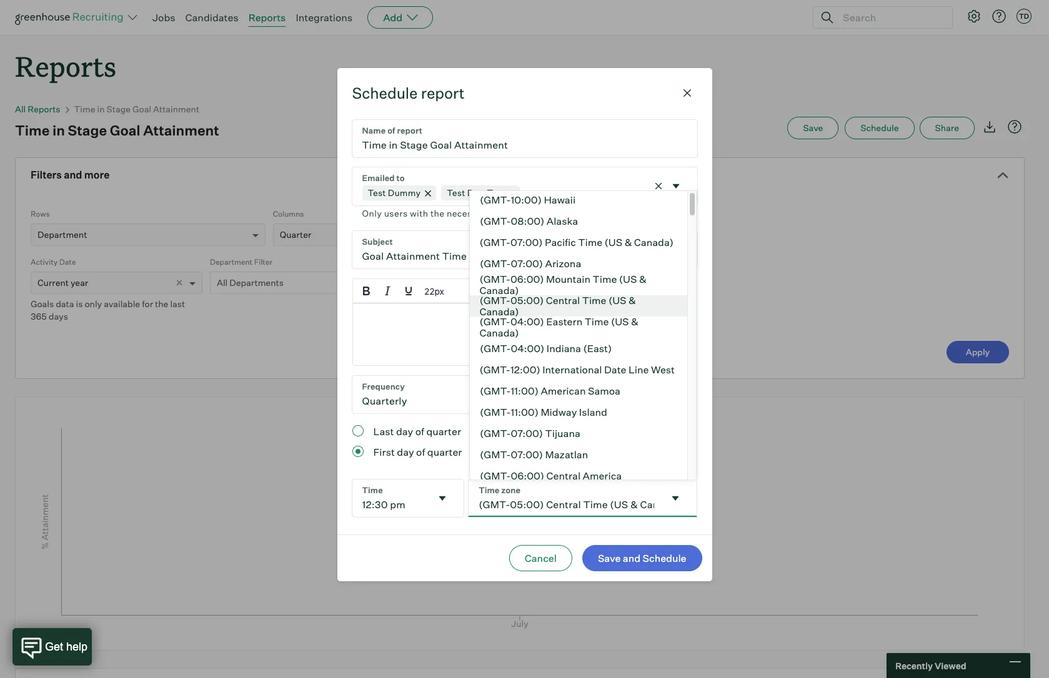 Task type: locate. For each thing, give the bounding box(es) containing it.
(gmt-06:00) central america option
[[470, 465, 687, 487]]

(gmt- up (gmt-07:00) tijuana
[[480, 406, 511, 419]]

1 horizontal spatial all
[[217, 278, 228, 288]]

of down last day of quarter
[[416, 446, 425, 459]]

toggle flyout image
[[436, 492, 449, 505], [670, 492, 682, 505]]

list box
[[469, 189, 697, 679]]

faq image
[[1008, 120, 1023, 135]]

central down mazatlan at the right of the page
[[546, 470, 580, 482]]

reports
[[249, 11, 286, 24], [15, 48, 116, 84], [28, 104, 60, 115]]

day right first
[[397, 446, 414, 459]]

(gmt- for (gmt-07:00) tijuana
[[480, 427, 511, 440]]

cancel button
[[509, 545, 573, 572]]

central inside option
[[546, 470, 580, 482]]

quarter up first day of quarter
[[427, 425, 461, 438]]

&
[[625, 236, 632, 249], [639, 273, 647, 285], [629, 294, 636, 307], [631, 315, 639, 328]]

test for test dummy
[[368, 187, 386, 198]]

quarter
[[280, 230, 312, 240]]

11:00) inside "option"
[[511, 406, 538, 419]]

goal
[[133, 104, 151, 115], [110, 122, 140, 139]]

filter
[[254, 258, 273, 267]]

1 horizontal spatial toggle flyout image
[[670, 492, 682, 505]]

1 vertical spatial save
[[598, 552, 621, 565]]

(gmt- right 22px
[[480, 294, 511, 307]]

2 horizontal spatial schedule
[[861, 123, 899, 133]]

(gmt- down '05:00)'
[[480, 315, 511, 328]]

line
[[629, 364, 649, 376]]

columns
[[273, 210, 304, 219]]

(gmt-07:00) pacific time (us & canada)
[[480, 236, 674, 249]]

0 vertical spatial 06:00)
[[511, 273, 544, 285]]

(gmt- up only users with the necessary permissions will see the full report
[[480, 194, 511, 206]]

07:00) down 08:00) in the top of the page
[[511, 236, 543, 249]]

test up necessary
[[447, 187, 465, 198]]

dumtwo
[[467, 187, 505, 198]]

2 vertical spatial schedule
[[643, 552, 687, 565]]

0 vertical spatial department
[[38, 230, 87, 240]]

1 horizontal spatial the
[[431, 208, 445, 219]]

(gmt- up "22px" group
[[480, 257, 511, 270]]

in
[[97, 104, 105, 115], [53, 122, 65, 139]]

2 06:00) from the top
[[511, 470, 544, 482]]

alaska
[[547, 215, 578, 227]]

1 06:00) from the top
[[511, 273, 544, 285]]

1 horizontal spatial date
[[604, 364, 627, 376]]

the
[[431, 208, 445, 219], [582, 208, 596, 219], [155, 299, 168, 310]]

1 test from the left
[[368, 187, 386, 198]]

rows
[[31, 210, 50, 219]]

0 horizontal spatial test
[[368, 187, 386, 198]]

download image
[[983, 120, 998, 135]]

& inside option
[[625, 236, 632, 249]]

11:00) down '12:00)'
[[511, 385, 538, 397]]

schedule for schedule
[[861, 123, 899, 133]]

goals
[[31, 299, 54, 310]]

0 vertical spatial of
[[416, 425, 424, 438]]

the right the with
[[431, 208, 445, 219]]

None field
[[352, 167, 697, 221], [352, 376, 525, 414], [352, 480, 464, 517], [469, 480, 697, 517], [352, 167, 697, 221], [352, 376, 525, 414], [352, 480, 464, 517], [469, 480, 697, 517]]

1 vertical spatial and
[[623, 552, 641, 565]]

day
[[396, 425, 413, 438], [397, 446, 414, 459]]

(gmt- down the dumtwo
[[480, 215, 511, 227]]

time in stage goal attainment
[[74, 104, 199, 115], [15, 122, 219, 139]]

1 horizontal spatial and
[[623, 552, 641, 565]]

toggle flyout image
[[670, 180, 682, 193]]

jobs
[[153, 11, 175, 24]]

0 horizontal spatial department
[[38, 230, 87, 240]]

0 vertical spatial save
[[803, 123, 823, 133]]

(gmt- for (gmt-12:00) international date line west
[[480, 364, 511, 376]]

1 horizontal spatial schedule
[[643, 552, 687, 565]]

and inside 'save and schedule' button
[[623, 552, 641, 565]]

8 (gmt- from the top
[[480, 342, 511, 355]]

None text field
[[352, 120, 697, 157], [352, 231, 697, 268], [352, 480, 431, 517], [469, 480, 665, 517], [352, 120, 697, 157], [352, 231, 697, 268], [352, 480, 431, 517], [469, 480, 665, 517]]

of up first day of quarter
[[416, 425, 424, 438]]

for
[[142, 299, 153, 310]]

0 vertical spatial report
[[421, 84, 465, 102]]

0 vertical spatial day
[[396, 425, 413, 438]]

(gmt-11:00) american samoa option
[[470, 380, 687, 402]]

04:00) down '05:00)'
[[511, 315, 544, 328]]

save for save
[[803, 123, 823, 133]]

date inside option
[[604, 364, 627, 376]]

(gmt-10:00) hawaii option
[[470, 189, 687, 210]]

date left line
[[604, 364, 627, 376]]

of for last
[[416, 425, 424, 438]]

22px toolbar
[[353, 279, 504, 303]]

close modal icon image
[[680, 85, 695, 100]]

4 (gmt- from the top
[[480, 257, 511, 270]]

(gmt- inside option
[[480, 427, 511, 440]]

1 vertical spatial department
[[210, 258, 253, 267]]

time down all reports
[[15, 122, 50, 139]]

1 vertical spatial stage
[[68, 122, 107, 139]]

save for save and schedule
[[598, 552, 621, 565]]

reports link
[[249, 11, 286, 24]]

departments
[[230, 278, 284, 288]]

(gmt- for (gmt-11:00) american samoa
[[480, 385, 511, 397]]

activity date
[[31, 258, 76, 267]]

date
[[59, 258, 76, 267], [604, 364, 627, 376]]

test for test dumtwo
[[447, 187, 465, 198]]

2 11:00) from the top
[[511, 406, 538, 419]]

add button
[[368, 6, 433, 29]]

0 vertical spatial 04:00)
[[511, 315, 544, 328]]

(gmt- for (gmt-08:00) alaska
[[480, 215, 511, 227]]

×
[[176, 275, 183, 289]]

department
[[38, 230, 87, 240], [210, 258, 253, 267]]

integrations link
[[296, 11, 353, 24]]

users
[[384, 208, 408, 219]]

11 (gmt- from the top
[[480, 406, 511, 419]]

quarter
[[427, 425, 461, 438], [427, 446, 462, 459]]

1 vertical spatial in
[[53, 122, 65, 139]]

0 vertical spatial 11:00)
[[511, 385, 538, 397]]

06:00) up '05:00)'
[[511, 273, 544, 285]]

07:00) down (gmt-07:00) tijuana
[[511, 449, 543, 461]]

(gmt-
[[480, 194, 511, 206], [480, 215, 511, 227], [480, 236, 511, 249], [480, 257, 511, 270], [480, 273, 511, 285], [480, 294, 511, 307], [480, 315, 511, 328], [480, 342, 511, 355], [480, 364, 511, 376], [480, 385, 511, 397], [480, 406, 511, 419], [480, 427, 511, 440], [480, 449, 511, 461], [480, 470, 511, 482]]

1 vertical spatial day
[[397, 446, 414, 459]]

1 vertical spatial all
[[217, 278, 228, 288]]

08:00)
[[511, 215, 544, 227]]

canada)
[[634, 236, 674, 249], [480, 284, 519, 297], [480, 305, 519, 318], [480, 327, 519, 339]]

available
[[104, 299, 140, 310]]

time
[[74, 104, 95, 115], [15, 122, 50, 139], [578, 236, 603, 249], [593, 273, 617, 285], [582, 294, 607, 307], [585, 315, 609, 328]]

candidates link
[[185, 11, 239, 24]]

central
[[546, 294, 580, 307], [546, 470, 580, 482]]

tijuana
[[545, 427, 580, 440]]

the left the full
[[582, 208, 596, 219]]

9 (gmt- from the top
[[480, 364, 511, 376]]

hawaii
[[544, 194, 575, 206]]

11:00) up (gmt-07:00) tijuana
[[511, 406, 538, 419]]

1 (gmt- from the top
[[480, 194, 511, 206]]

(gmt- up (gmt-11:00) american samoa
[[480, 364, 511, 376]]

department up activity date
[[38, 230, 87, 240]]

2 (gmt- from the top
[[480, 215, 511, 227]]

(us down the full
[[605, 236, 623, 249]]

None text field
[[352, 376, 492, 414]]

(gmt-07:00) arizona (gmt-06:00) mountain time (us & canada) (gmt-05:00) central time (us & canada) (gmt-04:00) eastern time (us & canada) (gmt-04:00) indiana (east)
[[480, 257, 647, 355]]

mazatlan
[[545, 449, 588, 461]]

(us
[[605, 236, 623, 249], [619, 273, 637, 285], [609, 294, 627, 307], [611, 315, 629, 328]]

department up all departments
[[210, 258, 253, 267]]

10 (gmt- from the top
[[480, 385, 511, 397]]

1 toolbar from the left
[[504, 279, 573, 303]]

recently
[[896, 661, 933, 672]]

0 vertical spatial date
[[59, 258, 76, 267]]

1 vertical spatial 04:00)
[[511, 342, 544, 355]]

0 vertical spatial all
[[15, 104, 26, 115]]

full
[[598, 208, 612, 219]]

3 07:00) from the top
[[511, 427, 543, 440]]

(gmt- down the (gmt-07:00) mazatlan
[[480, 470, 511, 482]]

filters and more
[[31, 169, 110, 181]]

day right last
[[396, 425, 413, 438]]

of for first
[[416, 446, 425, 459]]

4 07:00) from the top
[[511, 449, 543, 461]]

(gmt- up '05:00)'
[[480, 273, 511, 285]]

(gmt- down only users with the necessary permissions will see the full report
[[480, 236, 511, 249]]

date up the current year
[[59, 258, 76, 267]]

07:00) up the (gmt-07:00) mazatlan
[[511, 427, 543, 440]]

stage
[[107, 104, 131, 115], [68, 122, 107, 139]]

0 horizontal spatial all
[[15, 104, 26, 115]]

test up only on the left of the page
[[368, 187, 386, 198]]

07:00) inside option
[[511, 427, 543, 440]]

1 vertical spatial 06:00)
[[511, 470, 544, 482]]

(gmt- for (gmt-07:00) mazatlan
[[480, 449, 511, 461]]

11:00) inside option
[[511, 385, 538, 397]]

(gmt- down (gmt-07:00) tijuana
[[480, 449, 511, 461]]

current year
[[38, 278, 88, 288]]

department for department
[[38, 230, 87, 240]]

11:00) for midway
[[511, 406, 538, 419]]

0 horizontal spatial and
[[64, 169, 82, 181]]

quarter for first day of quarter
[[427, 446, 462, 459]]

06:00) down the (gmt-07:00) mazatlan
[[511, 470, 544, 482]]

12 (gmt- from the top
[[480, 427, 511, 440]]

04:00) up '12:00)'
[[511, 342, 544, 355]]

the right for
[[155, 299, 168, 310]]

america
[[583, 470, 622, 482]]

0 vertical spatial and
[[64, 169, 82, 181]]

07:00) inside the (gmt-07:00) arizona (gmt-06:00) mountain time (us & canada) (gmt-05:00) central time (us & canada) (gmt-04:00) eastern time (us & canada) (gmt-04:00) indiana (east)
[[511, 257, 543, 270]]

1 vertical spatial of
[[416, 446, 425, 459]]

6 (gmt- from the top
[[480, 294, 511, 307]]

with
[[410, 208, 429, 219]]

central up eastern
[[546, 294, 580, 307]]

central inside the (gmt-07:00) arizona (gmt-06:00) mountain time (us & canada) (gmt-05:00) central time (us & canada) (gmt-04:00) eastern time (us & canada) (gmt-04:00) indiana (east)
[[546, 294, 580, 307]]

1 horizontal spatial save
[[803, 123, 823, 133]]

1 horizontal spatial test
[[447, 187, 465, 198]]

(gmt- down '12:00)'
[[480, 385, 511, 397]]

(gmt-08:00) alaska option
[[470, 210, 687, 232]]

arizona
[[545, 257, 581, 270]]

(gmt-05:00) central time (us & canada) option
[[470, 294, 687, 318]]

14 (gmt- from the top
[[480, 470, 511, 482]]

11:00)
[[511, 385, 538, 397], [511, 406, 538, 419]]

(gmt-11:00) midway island option
[[470, 402, 687, 423]]

0 vertical spatial schedule
[[352, 84, 418, 102]]

cancel
[[525, 552, 557, 565]]

0 horizontal spatial schedule
[[352, 84, 418, 102]]

attainment
[[153, 104, 199, 115], [143, 122, 219, 139]]

department filter
[[210, 258, 273, 267]]

0 horizontal spatial toggle flyout image
[[436, 492, 449, 505]]

0 horizontal spatial save
[[598, 552, 621, 565]]

0 vertical spatial central
[[546, 294, 580, 307]]

and
[[64, 169, 82, 181], [623, 552, 641, 565]]

save
[[803, 123, 823, 133], [598, 552, 621, 565]]

0 vertical spatial in
[[97, 104, 105, 115]]

configure image
[[967, 9, 982, 24]]

1 vertical spatial central
[[546, 470, 580, 482]]

1 07:00) from the top
[[511, 236, 543, 249]]

goals data is only available for the last 365 days
[[31, 299, 185, 322]]

recently viewed
[[896, 661, 967, 672]]

1 vertical spatial schedule
[[861, 123, 899, 133]]

(gmt- inside "option"
[[480, 406, 511, 419]]

first
[[374, 446, 395, 459]]

1 horizontal spatial department
[[210, 258, 253, 267]]

canada) inside option
[[634, 236, 674, 249]]

1 11:00) from the top
[[511, 385, 538, 397]]

1 vertical spatial quarter
[[427, 446, 462, 459]]

07:00) for tijuana
[[511, 427, 543, 440]]

time down the (gmt-08:00) alaska option
[[578, 236, 603, 249]]

all reports link
[[15, 104, 60, 115]]

(gmt- up '12:00)'
[[480, 342, 511, 355]]

0 vertical spatial goal
[[133, 104, 151, 115]]

toolbar
[[504, 279, 573, 303], [573, 279, 621, 303], [621, 279, 669, 303]]

quarter down last day of quarter
[[427, 446, 462, 459]]

(gmt- for (gmt-07:00) arizona (gmt-06:00) mountain time (us & canada) (gmt-05:00) central time (us & canada) (gmt-04:00) eastern time (us & canada) (gmt-04:00) indiana (east)
[[480, 257, 511, 270]]

(gmt-07:00) pacific time (us & canada) option
[[470, 232, 687, 253]]

(gmt- inside option
[[480, 194, 511, 206]]

test
[[368, 187, 386, 198], [447, 187, 465, 198]]

quarter option
[[280, 230, 312, 240]]

dummy
[[388, 187, 421, 198]]

2 test from the left
[[447, 187, 465, 198]]

day for first
[[397, 446, 414, 459]]

1 vertical spatial 11:00)
[[511, 406, 538, 419]]

0 horizontal spatial the
[[155, 299, 168, 310]]

2 07:00) from the top
[[511, 257, 543, 270]]

indiana
[[547, 342, 581, 355]]

07:00)
[[511, 236, 543, 249], [511, 257, 543, 270], [511, 427, 543, 440], [511, 449, 543, 461]]

3 (gmt- from the top
[[480, 236, 511, 249]]

viewed
[[935, 661, 967, 672]]

2 vertical spatial reports
[[28, 104, 60, 115]]

1 vertical spatial report
[[614, 208, 641, 219]]

13 (gmt- from the top
[[480, 449, 511, 461]]

1 vertical spatial date
[[604, 364, 627, 376]]

island
[[579, 406, 607, 419]]

time in stage goal attainment link
[[74, 104, 199, 115]]

grid
[[16, 670, 1025, 679]]

0 vertical spatial quarter
[[427, 425, 461, 438]]

07:00) up "22px" group
[[511, 257, 543, 270]]

0 vertical spatial attainment
[[153, 104, 199, 115]]

list box containing (gmt-10:00) hawaii
[[469, 189, 697, 679]]

(gmt- up the (gmt-07:00) mazatlan
[[480, 427, 511, 440]]



Task type: describe. For each thing, give the bounding box(es) containing it.
(us up (east)
[[611, 315, 629, 328]]

clear selection image
[[652, 180, 665, 193]]

share button
[[920, 117, 975, 140]]

(us inside option
[[605, 236, 623, 249]]

add
[[383, 11, 403, 24]]

12:00)
[[511, 364, 541, 376]]

td
[[1019, 12, 1030, 21]]

0 horizontal spatial in
[[53, 122, 65, 139]]

and for save
[[623, 552, 641, 565]]

current year option
[[38, 278, 88, 288]]

only users with the necessary permissions will see the full report
[[362, 208, 641, 219]]

22px
[[424, 286, 444, 296]]

td button
[[1017, 9, 1032, 24]]

american
[[541, 385, 586, 397]]

department for department filter
[[210, 258, 253, 267]]

1 toggle flyout image from the left
[[436, 492, 449, 505]]

7 (gmt- from the top
[[480, 315, 511, 328]]

(gmt-06:00) central america
[[480, 470, 622, 482]]

td button
[[1015, 6, 1035, 26]]

1 vertical spatial time in stage goal attainment
[[15, 122, 219, 139]]

(gmt- for (gmt-10:00) hawaii
[[480, 194, 511, 206]]

test dummy
[[368, 187, 421, 198]]

time inside option
[[578, 236, 603, 249]]

(gmt-04:00) indiana (east) option
[[470, 338, 687, 359]]

only
[[85, 299, 102, 310]]

last
[[170, 299, 185, 310]]

pacific
[[545, 236, 576, 249]]

all reports
[[15, 104, 60, 115]]

save and schedule
[[598, 552, 687, 565]]

(gmt-11:00) american samoa
[[480, 385, 620, 397]]

first day of quarter
[[374, 446, 462, 459]]

year
[[71, 278, 88, 288]]

07:00) for mazatlan
[[511, 449, 543, 461]]

(gmt-10:00) hawaii
[[480, 194, 575, 206]]

data
[[56, 299, 74, 310]]

(us up (gmt-04:00) eastern time (us & canada) option
[[609, 294, 627, 307]]

save and schedule this report to revisit it! element
[[788, 117, 845, 140]]

(gmt-07:00) tijuana option
[[470, 423, 687, 444]]

only
[[362, 208, 382, 219]]

and for filters
[[64, 169, 82, 181]]

necessary
[[447, 208, 491, 219]]

1 horizontal spatial report
[[614, 208, 641, 219]]

apply
[[966, 347, 990, 358]]

(gmt-07:00) mazatlan option
[[470, 444, 687, 465]]

3 toolbar from the left
[[621, 279, 669, 303]]

2 horizontal spatial the
[[582, 208, 596, 219]]

west
[[651, 364, 675, 376]]

day for last
[[396, 425, 413, 438]]

save button
[[788, 117, 839, 140]]

candidates
[[185, 11, 239, 24]]

2 04:00) from the top
[[511, 342, 544, 355]]

activity
[[31, 258, 58, 267]]

(gmt-12:00) international date line west
[[480, 364, 675, 376]]

2 toolbar from the left
[[573, 279, 621, 303]]

the inside goals data is only available for the last 365 days
[[155, 299, 168, 310]]

integrations
[[296, 11, 353, 24]]

10:00)
[[511, 194, 542, 206]]

05:00)
[[511, 294, 544, 307]]

(gmt-07:00) arizona option
[[470, 253, 687, 274]]

more
[[84, 169, 110, 181]]

(gmt-11:00) midway island
[[480, 406, 607, 419]]

06:00) inside the (gmt-07:00) arizona (gmt-06:00) mountain time (us & canada) (gmt-05:00) central time (us & canada) (gmt-04:00) eastern time (us & canada) (gmt-04:00) indiana (east)
[[511, 273, 544, 285]]

07:00) for pacific
[[511, 236, 543, 249]]

1 vertical spatial reports
[[15, 48, 116, 84]]

schedule button
[[845, 117, 915, 140]]

time up (gmt-04:00) eastern time (us & canada) option
[[582, 294, 607, 307]]

permissions
[[493, 208, 546, 219]]

time up (east)
[[585, 315, 609, 328]]

last day of quarter
[[374, 425, 461, 438]]

0 vertical spatial stage
[[107, 104, 131, 115]]

days
[[49, 311, 68, 322]]

samoa
[[588, 385, 620, 397]]

06:00) inside option
[[511, 470, 544, 482]]

last
[[374, 425, 394, 438]]

schedule for schedule report
[[352, 84, 418, 102]]

22px group
[[353, 279, 697, 303]]

department option
[[38, 230, 87, 240]]

0 vertical spatial time in stage goal attainment
[[74, 104, 199, 115]]

0 horizontal spatial report
[[421, 84, 465, 102]]

22px button
[[419, 280, 500, 302]]

5 (gmt- from the top
[[480, 273, 511, 285]]

1 vertical spatial goal
[[110, 122, 140, 139]]

current
[[38, 278, 69, 288]]

365
[[31, 311, 47, 322]]

is
[[76, 299, 83, 310]]

time right the mountain
[[593, 273, 617, 285]]

07:00) for arizona
[[511, 257, 543, 270]]

apply button
[[947, 341, 1010, 364]]

(gmt-04:00) eastern time (us & canada) option
[[470, 315, 687, 339]]

xychart image
[[31, 398, 1010, 648]]

schedule report
[[352, 84, 465, 102]]

see
[[565, 208, 580, 219]]

test dumtwo
[[447, 187, 505, 198]]

1 04:00) from the top
[[511, 315, 544, 328]]

filters
[[31, 169, 62, 181]]

(us up (gmt-05:00) central time (us & canada) option
[[619, 273, 637, 285]]

(gmt- for (gmt-06:00) central america
[[480, 470, 511, 482]]

(gmt-08:00) alaska
[[480, 215, 578, 227]]

quarter for last day of quarter
[[427, 425, 461, 438]]

Search text field
[[840, 8, 941, 27]]

jobs link
[[153, 11, 175, 24]]

(gmt- for (gmt-07:00) pacific time (us & canada)
[[480, 236, 511, 249]]

midway
[[541, 406, 577, 419]]

greenhouse recruiting image
[[15, 10, 128, 25]]

save and schedule button
[[583, 545, 702, 572]]

mountain
[[546, 273, 591, 285]]

will
[[548, 208, 563, 219]]

all for all departments
[[217, 278, 228, 288]]

(gmt- for (gmt-11:00) midway island
[[480, 406, 511, 419]]

0 horizontal spatial date
[[59, 258, 76, 267]]

(gmt-07:00) mazatlan
[[480, 449, 588, 461]]

time right all reports link
[[74, 104, 95, 115]]

all departments
[[217, 278, 284, 288]]

share
[[935, 123, 960, 133]]

1 horizontal spatial in
[[97, 104, 105, 115]]

1 vertical spatial attainment
[[143, 122, 219, 139]]

0 vertical spatial reports
[[249, 11, 286, 24]]

(gmt-06:00) mountain time (us & canada) option
[[470, 273, 687, 297]]

11:00) for american
[[511, 385, 538, 397]]

all for all reports
[[15, 104, 26, 115]]

(east)
[[583, 342, 612, 355]]

2 toggle flyout image from the left
[[670, 492, 682, 505]]

(gmt-12:00) international date line west option
[[470, 359, 687, 380]]

international
[[543, 364, 602, 376]]

eastern
[[547, 315, 583, 328]]



Task type: vqa. For each thing, say whether or not it's contained in the screenshot.
First day of quarter
yes



